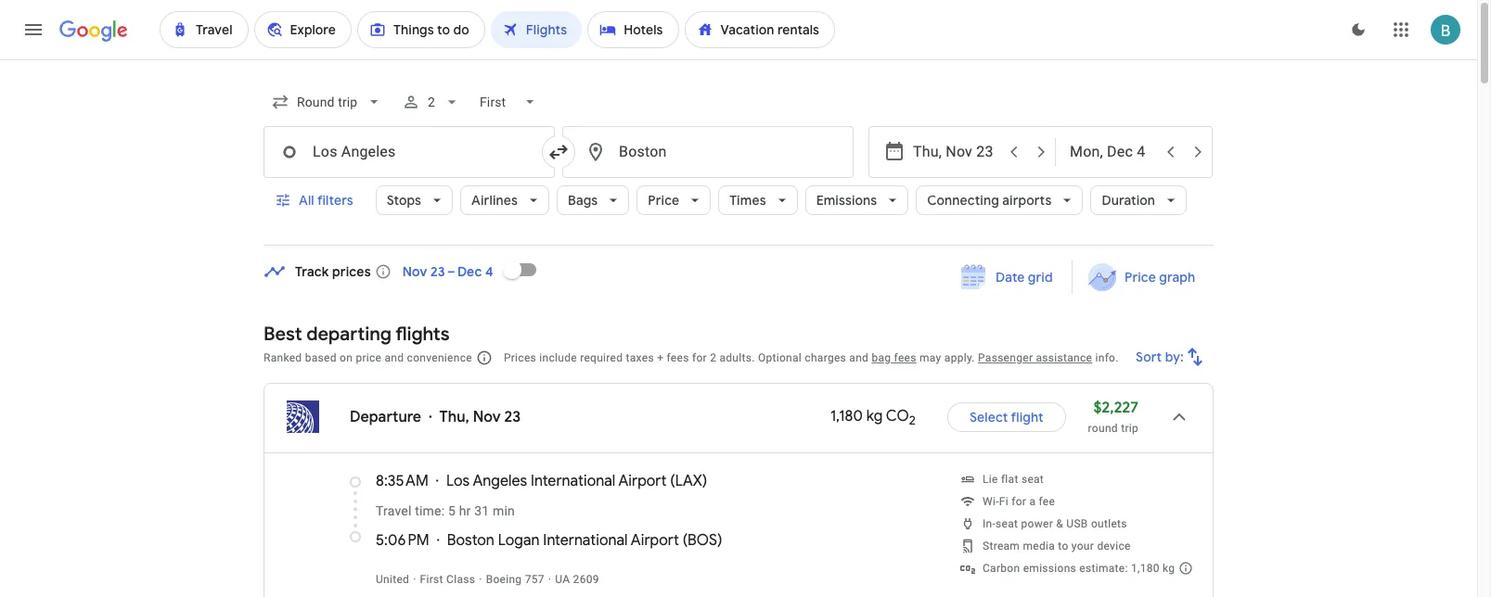 Task type: locate. For each thing, give the bounding box(es) containing it.
price
[[648, 192, 680, 209], [1125, 269, 1157, 286]]

by:
[[1166, 349, 1185, 366]]

kg left co
[[867, 408, 883, 427]]

0 vertical spatial (
[[671, 473, 676, 491]]

2 inside popup button
[[428, 95, 436, 110]]

in-seat power & usb outlets
[[983, 518, 1128, 531]]

may
[[920, 352, 942, 365]]

united
[[376, 574, 410, 587]]

track prices
[[295, 264, 371, 280]]

best
[[264, 323, 302, 346]]

airport for boston logan international airport
[[631, 532, 679, 551]]

angeles
[[473, 473, 528, 491]]

swap origin and destination. image
[[548, 141, 570, 163]]

0 vertical spatial nov
[[403, 264, 427, 280]]

min
[[493, 504, 515, 519]]

international up 2609
[[543, 532, 628, 551]]

0 horizontal spatial price
[[648, 192, 680, 209]]

1 vertical spatial nov
[[473, 408, 501, 427]]

ranked based on price and convenience
[[264, 352, 472, 365]]

0 horizontal spatial nov
[[403, 264, 427, 280]]

times button
[[719, 178, 798, 223]]

date
[[996, 269, 1025, 286]]

select flight
[[970, 409, 1044, 426]]

nov inside find the best price region
[[403, 264, 427, 280]]

1,180 left co
[[831, 408, 863, 427]]

co
[[886, 408, 910, 427]]

1 vertical spatial price
[[1125, 269, 1157, 286]]

price graph button
[[1077, 261, 1211, 294]]

price inside button
[[1125, 269, 1157, 286]]

2
[[428, 95, 436, 110], [710, 352, 717, 365], [910, 414, 916, 429]]

device
[[1098, 540, 1131, 553]]

seat
[[1022, 473, 1045, 486], [996, 518, 1019, 531]]

lax
[[676, 473, 703, 491]]

prices include required taxes + fees for 2 adults. optional charges and bag fees may apply. passenger assistance
[[504, 352, 1093, 365]]

1 vertical spatial kg
[[1163, 563, 1176, 576]]

1 horizontal spatial )
[[718, 532, 723, 551]]

estimate:
[[1080, 563, 1129, 576]]

0 horizontal spatial fees
[[667, 352, 689, 365]]

class
[[447, 574, 476, 587]]

ranked
[[264, 352, 302, 365]]

date grid button
[[948, 261, 1068, 294]]

prices
[[332, 264, 371, 280]]

and
[[385, 352, 404, 365], [850, 352, 869, 365]]

bag fees button
[[872, 352, 917, 365]]

1 horizontal spatial for
[[1012, 496, 1027, 509]]

kg right 'estimate:'
[[1163, 563, 1176, 576]]

assistance
[[1037, 352, 1093, 365]]

your
[[1072, 540, 1095, 553]]

and left bag
[[850, 352, 869, 365]]

duration
[[1102, 192, 1156, 209]]

learn more about ranking image
[[476, 350, 493, 367]]

0 horizontal spatial kg
[[867, 408, 883, 427]]

1 vertical spatial airport
[[631, 532, 679, 551]]

1 horizontal spatial and
[[850, 352, 869, 365]]

and right price
[[385, 352, 404, 365]]

Return text field
[[1070, 127, 1156, 177]]

connecting airports
[[928, 192, 1052, 209]]

1 horizontal spatial price
[[1125, 269, 1157, 286]]

None text field
[[563, 126, 854, 178]]

bags button
[[557, 178, 630, 223]]

8:35 am
[[376, 473, 429, 491]]

wi-
[[983, 496, 1000, 509]]

international for angeles
[[531, 473, 616, 491]]

1 vertical spatial seat
[[996, 518, 1019, 531]]

filters
[[317, 192, 353, 209]]

none search field containing all filters
[[264, 80, 1214, 246]]

0 horizontal spatial 1,180
[[831, 408, 863, 427]]

2 vertical spatial 2
[[910, 414, 916, 429]]

find the best price region
[[264, 248, 1214, 309]]

power
[[1022, 518, 1054, 531]]

main menu image
[[22, 19, 45, 41]]

on
[[340, 352, 353, 365]]

a
[[1030, 496, 1036, 509]]

ua 2609
[[555, 574, 600, 587]]

)
[[703, 473, 708, 491], [718, 532, 723, 551]]

Arrival time: 5:06 PM. text field
[[376, 532, 430, 551]]

nov 23 – dec 4
[[403, 264, 494, 280]]

1,180 right 'estimate:'
[[1132, 563, 1160, 576]]

None field
[[264, 85, 391, 119], [473, 85, 547, 119], [264, 85, 391, 119], [473, 85, 547, 119]]

(
[[671, 473, 676, 491], [683, 532, 688, 551]]

nov left 23
[[473, 408, 501, 427]]

travel time: 5 hr 31 min
[[376, 504, 515, 519]]

loading results progress bar
[[0, 59, 1478, 63]]

1 vertical spatial )
[[718, 532, 723, 551]]

1 horizontal spatial 2
[[710, 352, 717, 365]]

include
[[540, 352, 577, 365]]

0 horizontal spatial for
[[693, 352, 707, 365]]

fees right +
[[667, 352, 689, 365]]

$2,227
[[1094, 399, 1139, 418]]

 image
[[548, 574, 552, 587]]

1 vertical spatial international
[[543, 532, 628, 551]]

0 horizontal spatial and
[[385, 352, 404, 365]]

nov
[[403, 264, 427, 280], [473, 408, 501, 427]]

passenger assistance button
[[979, 352, 1093, 365]]

1 vertical spatial (
[[683, 532, 688, 551]]

for left the adults.
[[693, 352, 707, 365]]

0 vertical spatial )
[[703, 473, 708, 491]]

boeing
[[486, 574, 522, 587]]

nov right learn more about tracked prices image
[[403, 264, 427, 280]]

graph
[[1160, 269, 1196, 286]]

0 horizontal spatial (
[[671, 473, 676, 491]]

757
[[525, 574, 545, 587]]

stops
[[387, 192, 422, 209]]

time:
[[415, 504, 445, 519]]

first class
[[420, 574, 476, 587]]

0 vertical spatial kg
[[867, 408, 883, 427]]

( for bos
[[683, 532, 688, 551]]

duration button
[[1091, 178, 1188, 223]]

taxes
[[626, 352, 654, 365]]

bos
[[688, 532, 718, 551]]

0 horizontal spatial seat
[[996, 518, 1019, 531]]

all filters
[[299, 192, 353, 209]]

airport left lax
[[619, 473, 667, 491]]

1 horizontal spatial nov
[[473, 408, 501, 427]]

5:06 pm
[[376, 532, 430, 551]]

 image inside best departing flights main content
[[548, 574, 552, 587]]

0 vertical spatial airport
[[619, 473, 667, 491]]

price right the "bags" popup button
[[648, 192, 680, 209]]

1 horizontal spatial (
[[683, 532, 688, 551]]

1,180 kg co 2
[[831, 408, 916, 429]]

0 vertical spatial for
[[693, 352, 707, 365]]

kg
[[867, 408, 883, 427], [1163, 563, 1176, 576]]

1 horizontal spatial seat
[[1022, 473, 1045, 486]]

seat down fi
[[996, 518, 1019, 531]]

0 vertical spatial 1,180
[[831, 408, 863, 427]]

round
[[1089, 422, 1119, 435]]

0 vertical spatial international
[[531, 473, 616, 491]]

airport for los angeles international airport
[[619, 473, 667, 491]]

0 horizontal spatial 2
[[428, 95, 436, 110]]

1 horizontal spatial fees
[[895, 352, 917, 365]]

emissions
[[1024, 563, 1077, 576]]

for
[[693, 352, 707, 365], [1012, 496, 1027, 509]]

4
[[486, 264, 494, 280]]

international up boston logan international airport ( bos )
[[531, 473, 616, 491]]

None search field
[[264, 80, 1214, 246]]

logan
[[498, 532, 540, 551]]

carbon
[[983, 563, 1021, 576]]

0 vertical spatial 2
[[428, 95, 436, 110]]

track
[[295, 264, 329, 280]]

1 vertical spatial for
[[1012, 496, 1027, 509]]

for left the a
[[1012, 496, 1027, 509]]

price inside popup button
[[648, 192, 680, 209]]

sort by:
[[1137, 349, 1185, 366]]

1 horizontal spatial 1,180
[[1132, 563, 1160, 576]]

2 horizontal spatial 2
[[910, 414, 916, 429]]

0 vertical spatial price
[[648, 192, 680, 209]]

price for price graph
[[1125, 269, 1157, 286]]

stops button
[[376, 178, 453, 223]]

international
[[531, 473, 616, 491], [543, 532, 628, 551]]

fees
[[667, 352, 689, 365], [895, 352, 917, 365]]

None text field
[[264, 126, 555, 178]]

trip
[[1122, 422, 1139, 435]]

departure
[[350, 408, 422, 427]]

0 vertical spatial seat
[[1022, 473, 1045, 486]]

price left graph
[[1125, 269, 1157, 286]]

airport left bos
[[631, 532, 679, 551]]

fees right bag
[[895, 352, 917, 365]]

bags
[[568, 192, 598, 209]]

2 button
[[395, 80, 469, 124]]

0 horizontal spatial )
[[703, 473, 708, 491]]

kg inside the 1,180 kg co 2
[[867, 408, 883, 427]]

( for lax
[[671, 473, 676, 491]]

seat up the a
[[1022, 473, 1045, 486]]



Task type: describe. For each thing, give the bounding box(es) containing it.
passenger
[[979, 352, 1034, 365]]

airports
[[1003, 192, 1052, 209]]

2227 US dollars text field
[[1094, 399, 1139, 418]]

price button
[[637, 178, 711, 223]]

departing
[[307, 323, 392, 346]]

thu, nov 23
[[440, 408, 521, 427]]

2 and from the left
[[850, 352, 869, 365]]

+
[[657, 352, 664, 365]]

los
[[446, 473, 470, 491]]

travel
[[376, 504, 412, 519]]

$2,227 round trip
[[1089, 399, 1139, 435]]

1,180 inside the 1,180 kg co 2
[[831, 408, 863, 427]]

carbon emissions estimate: 1,180 kg
[[983, 563, 1176, 576]]

wi-fi for a fee
[[983, 496, 1056, 509]]

international for logan
[[543, 532, 628, 551]]

media
[[1024, 540, 1056, 553]]

change appearance image
[[1337, 7, 1381, 52]]

first
[[420, 574, 444, 587]]

1 vertical spatial 1,180
[[1132, 563, 1160, 576]]

1 vertical spatial 2
[[710, 352, 717, 365]]

stream media to your device
[[983, 540, 1131, 553]]

flight
[[1012, 409, 1044, 426]]

apply.
[[945, 352, 976, 365]]

Departure time: 8:35 AM. text field
[[376, 473, 429, 491]]

usb
[[1067, 518, 1089, 531]]

los angeles international airport ( lax )
[[446, 473, 708, 491]]

1 and from the left
[[385, 352, 404, 365]]

) for boston logan international airport ( bos )
[[718, 532, 723, 551]]

adults.
[[720, 352, 755, 365]]

in-
[[983, 518, 996, 531]]

) for los angeles international airport ( lax )
[[703, 473, 708, 491]]

carbon emissions estimate: 1,180 kilograms element
[[983, 563, 1176, 576]]

23
[[504, 408, 521, 427]]

Departure text field
[[914, 127, 999, 177]]

2 fees from the left
[[895, 352, 917, 365]]

connecting
[[928, 192, 1000, 209]]

prices
[[504, 352, 537, 365]]

convenience
[[407, 352, 472, 365]]

23 – dec
[[431, 264, 482, 280]]

1 fees from the left
[[667, 352, 689, 365]]

optional
[[758, 352, 802, 365]]

required
[[580, 352, 623, 365]]

outlets
[[1092, 518, 1128, 531]]

1 horizontal spatial kg
[[1163, 563, 1176, 576]]

thu,
[[440, 408, 470, 427]]

flights
[[396, 323, 450, 346]]

all filters button
[[264, 178, 368, 223]]

grid
[[1029, 269, 1054, 286]]

ua
[[555, 574, 570, 587]]

connecting airports button
[[916, 178, 1084, 223]]

fi
[[1000, 496, 1009, 509]]

best departing flights
[[264, 323, 450, 346]]

charges
[[805, 352, 847, 365]]

price
[[356, 352, 382, 365]]

2 inside the 1,180 kg co 2
[[910, 414, 916, 429]]

hr
[[459, 504, 471, 519]]

best departing flights main content
[[264, 248, 1214, 598]]

boeing 757
[[486, 574, 545, 587]]

price graph
[[1125, 269, 1196, 286]]

emissions
[[817, 192, 877, 209]]

stream
[[983, 540, 1021, 553]]

2609
[[573, 574, 600, 587]]

lie
[[983, 473, 999, 486]]

price for price
[[648, 192, 680, 209]]

learn more about tracked prices image
[[375, 264, 392, 280]]

boston logan international airport ( bos )
[[447, 532, 723, 551]]

bag
[[872, 352, 892, 365]]

fee
[[1039, 496, 1056, 509]]

airlines
[[472, 192, 518, 209]]

select flight button
[[948, 395, 1066, 440]]

boston
[[447, 532, 495, 551]]

5
[[448, 504, 456, 519]]

airlines button
[[461, 178, 550, 223]]

lie flat seat
[[983, 473, 1045, 486]]



Task type: vqa. For each thing, say whether or not it's contained in the screenshot.
hr at the left of the page
yes



